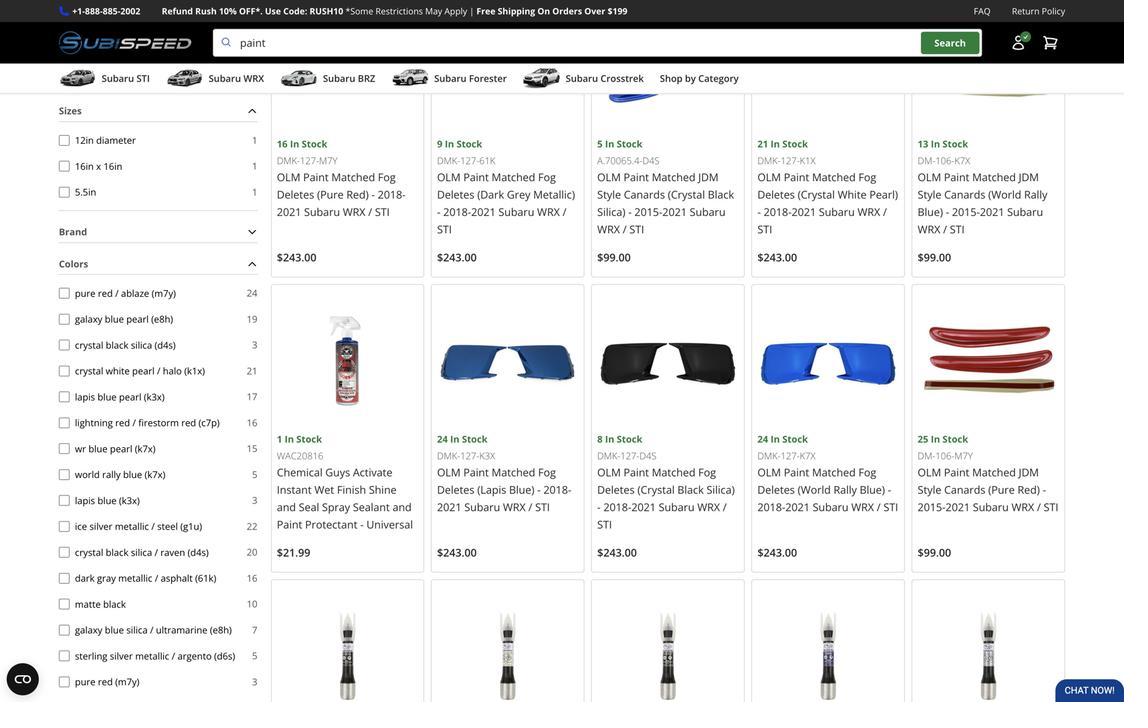 Task type: locate. For each thing, give the bounding box(es) containing it.
2021 inside 5 in stock a.70065.4-d4s olm paint matched jdm style canards (crystal black silica) - 2015-2021 subaru wrx / sti
[[663, 205, 687, 219]]

1 vertical spatial black
[[678, 483, 704, 497]]

0 horizontal spatial k7x
[[800, 450, 816, 463]]

2 3 from the top
[[252, 494, 258, 507]]

pure for pure red (m7y)
[[75, 676, 96, 689]]

2018- inside 24 in stock dmk-127-k3x olm paint matched fog deletes (lapis blue) - 2018- 2021 subaru wrx / sti
[[544, 483, 572, 497]]

red down lapis blue pearl (k3x)
[[115, 417, 130, 429]]

pearl down the crystal white pearl / halo (k1x)
[[119, 391, 141, 403]]

1 galaxy from the top
[[75, 313, 102, 326]]

0 vertical spatial lapis
[[75, 391, 95, 403]]

black inside 5 in stock a.70065.4-d4s olm paint matched jdm style canards (crystal black silica) - 2015-2021 subaru wrx / sti
[[708, 187, 734, 202]]

m7y inside the 16 in stock dmk-127-m7y olm paint matched fog deletes (pure red) - 2018- 2021 subaru wrx / sti
[[319, 154, 338, 167]]

1 vertical spatial 16
[[247, 417, 258, 429]]

wet
[[315, 483, 334, 497]]

deletes for olm paint matched fog deletes (lapis blue) - 2018- 2021 subaru wrx / sti
[[437, 483, 475, 497]]

lapis blue (k3x) button
[[59, 496, 70, 506]]

1 pure from the top
[[75, 287, 96, 300]]

subispeed logo image
[[59, 29, 191, 57]]

1 vertical spatial k7x
[[800, 450, 816, 463]]

galaxy for galaxy blue silica / ultramarine (e8h)
[[75, 624, 102, 637]]

0 vertical spatial 16
[[277, 138, 288, 150]]

0 vertical spatial (pure
[[317, 187, 344, 202]]

2 vertical spatial black
[[103, 598, 126, 611]]

silica) inside 8 in stock dmk-127-d4s olm paint matched fog deletes (crystal black silica) - 2018-2021 subaru wrx / sti
[[707, 483, 735, 497]]

(k3x) up firestorm
[[144, 391, 165, 403]]

subaru
[[102, 72, 134, 85], [209, 72, 241, 85], [323, 72, 356, 85], [434, 72, 467, 85], [566, 72, 598, 85], [304, 205, 340, 219], [499, 205, 535, 219], [819, 205, 855, 219], [690, 205, 726, 219], [1008, 205, 1044, 219], [465, 500, 500, 515], [813, 500, 849, 515], [659, 500, 695, 515], [973, 500, 1009, 515]]

galaxy blue pearl (e8h)
[[75, 313, 173, 326]]

black up gray
[[106, 546, 129, 559]]

1 vertical spatial rally
[[834, 483, 857, 497]]

0 horizontal spatial rally
[[834, 483, 857, 497]]

0 vertical spatial 3
[[252, 339, 258, 352]]

1 vertical spatial 106-
[[936, 450, 955, 463]]

1 crystal from the top
[[75, 339, 103, 352]]

in inside the 16 in stock dmk-127-m7y olm paint matched fog deletes (pure red) - 2018- 2021 subaru wrx / sti
[[290, 138, 299, 150]]

subaru inside 24 in stock dmk-127-k7x olm paint matched fog deletes (world rally blue) - 2018-2021 subaru wrx / sti
[[813, 500, 849, 515]]

0 vertical spatial d4s
[[643, 154, 660, 167]]

olm inside 9 in stock dmk-127-61k olm paint matched fog deletes (dark grey metallic) - 2018-2021 subaru wrx / sti
[[437, 170, 461, 184]]

jdm for olm paint matched jdm style canards (pure red) - 2015-2021 subaru wrx / sti
[[1019, 465, 1039, 480]]

2 horizontal spatial 24
[[758, 433, 769, 446]]

dm-
[[918, 154, 936, 167], [918, 450, 936, 463]]

1 horizontal spatial rally
[[1025, 187, 1048, 202]]

lapis right the 'lapis blue pearl (k3x)' button
[[75, 391, 95, 403]]

red left (c7p)
[[181, 417, 196, 429]]

2 horizontal spatial 2015-
[[952, 205, 980, 219]]

+1-888-885-2002
[[72, 5, 140, 17]]

2 106- from the top
[[936, 450, 955, 463]]

1 vertical spatial silica
[[131, 546, 152, 559]]

metallic down crystal black silica / raven (d4s)
[[118, 572, 152, 585]]

1 horizontal spatial (pure
[[989, 483, 1015, 497]]

1 for 12in diameter
[[252, 134, 258, 147]]

x
[[96, 160, 101, 173]]

0 vertical spatial 21
[[758, 138, 769, 150]]

canards inside 5 in stock a.70065.4-d4s olm paint matched jdm style canards (crystal black silica) - 2015-2021 subaru wrx / sti
[[624, 187, 665, 202]]

0 horizontal spatial (pure
[[317, 187, 344, 202]]

(d4s) up 'halo'
[[155, 339, 176, 352]]

1 lapis from the top
[[75, 391, 95, 403]]

0 vertical spatial (world
[[989, 187, 1022, 202]]

silica down ice silver metallic / steel (g1u)
[[131, 546, 152, 559]]

halo
[[163, 365, 182, 378]]

127- inside 24 in stock dmk-127-k3x olm paint matched fog deletes (lapis blue) - 2018- 2021 subaru wrx / sti
[[460, 450, 479, 463]]

paint for olm paint matched fog deletes (world rally blue) - 2018-2021 subaru wrx / sti
[[784, 465, 810, 480]]

g1u subaru oem touch up paint - 2015-2021 subaru wrx / sti image
[[918, 586, 1060, 703]]

127- inside the 16 in stock dmk-127-m7y olm paint matched fog deletes (pure red) - 2018- 2021 subaru wrx / sti
[[300, 154, 319, 167]]

matched inside 8 in stock dmk-127-d4s olm paint matched fog deletes (crystal black silica) - 2018-2021 subaru wrx / sti
[[652, 465, 696, 480]]

1 horizontal spatial 24
[[437, 433, 448, 446]]

0 vertical spatial metallic
[[115, 520, 149, 533]]

stock for chemical guys activate instant wet finish shine and seal spray sealant and paint protectant - universal
[[296, 433, 322, 446]]

paint inside 24 in stock dmk-127-k3x olm paint matched fog deletes (lapis blue) - 2018- 2021 subaru wrx / sti
[[464, 465, 489, 480]]

/ inside 24 in stock dmk-127-k7x olm paint matched fog deletes (world rally blue) - 2018-2021 subaru wrx / sti
[[877, 500, 881, 515]]

d4s
[[643, 154, 660, 167], [640, 450, 657, 463]]

in inside 13 in stock dm-106-k7x olm paint matched jdm style canards (world rally blue) - 2015-2021 subaru wrx / sti
[[931, 138, 941, 150]]

$243.00 for olm paint matched fog deletes (pure red) - 2018- 2021 subaru wrx / sti
[[277, 250, 317, 265]]

1 3 from the top
[[252, 339, 258, 352]]

ultramarine
[[156, 624, 208, 637]]

d4s inside 8 in stock dmk-127-d4s olm paint matched fog deletes (crystal black silica) - 2018-2021 subaru wrx / sti
[[640, 450, 657, 463]]

/ inside 25 in stock dm-106-m7y olm paint matched jdm style canards (pure red) - 2015-2021 subaru wrx / sti
[[1037, 500, 1041, 515]]

lapis right lapis blue (k3x) button
[[75, 495, 95, 507]]

stock
[[71, 39, 96, 51], [86, 66, 109, 79], [302, 138, 327, 150], [457, 138, 482, 150], [783, 138, 808, 150], [617, 138, 643, 150], [943, 138, 969, 150], [296, 433, 322, 446], [462, 433, 488, 446], [783, 433, 808, 446], [617, 433, 643, 446], [943, 433, 969, 446]]

106- for olm paint matched jdm style canards (world rally blue) - 2015-2021 subaru wrx / sti
[[936, 154, 955, 167]]

in inside 9 in stock dmk-127-61k olm paint matched fog deletes (dark grey metallic) - 2018-2021 subaru wrx / sti
[[445, 138, 454, 150]]

- inside 9 in stock dmk-127-61k olm paint matched fog deletes (dark grey metallic) - 2018-2021 subaru wrx / sti
[[437, 205, 441, 219]]

0 vertical spatial m7y
[[319, 154, 338, 167]]

silica for crystal black silica / raven (d4s)
[[131, 546, 152, 559]]

deletes inside 24 in stock dmk-127-k3x olm paint matched fog deletes (lapis blue) - 2018- 2021 subaru wrx / sti
[[437, 483, 475, 497]]

dmk-
[[277, 154, 300, 167], [437, 154, 460, 167], [758, 154, 781, 167], [437, 450, 460, 463], [758, 450, 781, 463], [598, 450, 621, 463]]

(e8h) down "pure red / ablaze (m7y)"
[[151, 313, 173, 326]]

2 horizontal spatial blue)
[[918, 205, 943, 219]]

olm for olm paint matched fog deletes (crystal black silica) - 2018-2021 subaru wrx / sti
[[598, 465, 621, 480]]

dm- for olm paint matched jdm style canards (pure red) - 2015-2021 subaru wrx / sti
[[918, 450, 936, 463]]

- inside 25 in stock dm-106-m7y olm paint matched jdm style canards (pure red) - 2015-2021 subaru wrx / sti
[[1043, 483, 1047, 497]]

0 horizontal spatial (world
[[798, 483, 831, 497]]

1 vertical spatial 5
[[252, 468, 258, 481]]

pearl for (k3x)
[[119, 391, 141, 403]]

1 horizontal spatial k7x
[[955, 154, 971, 167]]

(k7x) for world rally blue (k7x)
[[145, 469, 165, 481]]

galaxy right galaxy blue silica / ultramarine (e8h) button
[[75, 624, 102, 637]]

2018- inside 8 in stock dmk-127-d4s olm paint matched fog deletes (crystal black silica) - 2018-2021 subaru wrx / sti
[[604, 500, 632, 515]]

(pure
[[317, 187, 344, 202], [989, 483, 1015, 497]]

matched inside 5 in stock a.70065.4-d4s olm paint matched jdm style canards (crystal black silica) - 2015-2021 subaru wrx / sti
[[652, 170, 696, 184]]

1 vertical spatial m7y
[[955, 450, 973, 463]]

matched inside 9 in stock dmk-127-61k olm paint matched fog deletes (dark grey metallic) - 2018-2021 subaru wrx / sti
[[492, 170, 536, 184]]

silver up pure red (m7y)
[[110, 650, 133, 663]]

olm paint matched fog deletes (world rally blue) - 2018-2021 subaru wrx / sti image
[[758, 290, 899, 432]]

white
[[838, 187, 867, 202]]

127- inside 9 in stock dmk-127-61k olm paint matched fog deletes (dark grey metallic) - 2018-2021 subaru wrx / sti
[[460, 154, 479, 167]]

0 vertical spatial (k7x)
[[135, 443, 156, 455]]

$99.00 for olm paint matched jdm style canards (pure red) - 2015-2021 subaru wrx / sti
[[918, 546, 952, 560]]

0 vertical spatial pure
[[75, 287, 96, 300]]

2 galaxy from the top
[[75, 624, 102, 637]]

shine
[[369, 483, 397, 497]]

1 vertical spatial silver
[[110, 650, 133, 663]]

paint for olm paint matched fog deletes (crystal black silica) - 2018-2021 subaru wrx / sti
[[624, 465, 649, 480]]

wac20816
[[277, 450, 324, 463]]

1 vertical spatial dm-
[[918, 450, 936, 463]]

1 horizontal spatial red)
[[1018, 483, 1040, 497]]

steel
[[157, 520, 178, 533]]

k7x inside 24 in stock dmk-127-k7x olm paint matched fog deletes (world rally blue) - 2018-2021 subaru wrx / sti
[[800, 450, 816, 463]]

1 vertical spatial (world
[[798, 483, 831, 497]]

dm- inside 25 in stock dm-106-m7y olm paint matched jdm style canards (pure red) - 2015-2021 subaru wrx / sti
[[918, 450, 936, 463]]

silver for ice
[[90, 520, 112, 533]]

sizes
[[59, 105, 82, 117]]

1 horizontal spatial 21
[[758, 138, 769, 150]]

0 horizontal spatial blue)
[[509, 483, 535, 497]]

k7x for canards
[[955, 154, 971, 167]]

22
[[247, 520, 258, 533]]

2 vertical spatial 5
[[252, 650, 258, 663]]

106- for olm paint matched jdm style canards (pure red) - 2015-2021 subaru wrx / sti
[[936, 450, 955, 463]]

canards inside 13 in stock dm-106-k7x olm paint matched jdm style canards (world rally blue) - 2015-2021 subaru wrx / sti
[[945, 187, 986, 202]]

fog inside '21 in stock dmk-127-k1x olm paint matched fog deletes (crystal white pearl) - 2018-2021 subaru wrx / sti'
[[859, 170, 877, 184]]

matched for olm paint matched fog deletes (crystal black silica) - 2018-2021 subaru wrx / sti
[[652, 465, 696, 480]]

0 vertical spatial (k3x)
[[144, 391, 165, 403]]

blue down matte black
[[105, 624, 124, 637]]

paint for olm paint matched jdm style canards (pure red) - 2015-2021 subaru wrx / sti
[[944, 465, 970, 480]]

24 inside 24 in stock dmk-127-k7x olm paint matched fog deletes (world rally blue) - 2018-2021 subaru wrx / sti
[[758, 433, 769, 446]]

subaru forester
[[434, 72, 507, 85]]

shop by category
[[660, 72, 739, 85]]

pure
[[75, 287, 96, 300], [75, 676, 96, 689]]

24
[[247, 287, 258, 300], [437, 433, 448, 446], [758, 433, 769, 446]]

(world
[[989, 187, 1022, 202], [798, 483, 831, 497]]

(crystal for k1x
[[798, 187, 835, 202]]

in for olm paint matched jdm style canards (pure red) - 2015-2021 subaru wrx / sti
[[931, 433, 941, 446]]

matched inside '21 in stock dmk-127-k1x olm paint matched fog deletes (crystal white pearl) - 2018-2021 subaru wrx / sti'
[[812, 170, 856, 184]]

(crystal inside '21 in stock dmk-127-k1x olm paint matched fog deletes (crystal white pearl) - 2018-2021 subaru wrx / sti'
[[798, 187, 835, 202]]

dm- down 13
[[918, 154, 936, 167]]

blue down 'rally'
[[98, 495, 117, 507]]

0 horizontal spatial 16in
[[75, 160, 94, 173]]

0 horizontal spatial and
[[277, 500, 296, 515]]

paint for olm paint matched fog deletes (lapis blue) - 2018- 2021 subaru wrx / sti
[[464, 465, 489, 480]]

olm for olm paint matched fog deletes (pure red) - 2018- 2021 subaru wrx / sti
[[277, 170, 301, 184]]

$99.00
[[598, 250, 631, 265], [918, 250, 952, 265], [918, 546, 952, 560]]

19
[[247, 313, 258, 326]]

silica for crystal black silica (d4s)
[[131, 339, 152, 352]]

2 pure from the top
[[75, 676, 96, 689]]

2015- for m7y
[[918, 500, 946, 515]]

fog inside 24 in stock dmk-127-k7x olm paint matched fog deletes (world rally blue) - 2018-2021 subaru wrx / sti
[[859, 465, 877, 480]]

1 horizontal spatial blue)
[[860, 483, 885, 497]]

blue down white
[[98, 391, 117, 403]]

1 vertical spatial metallic
[[118, 572, 152, 585]]

3 crystal from the top
[[75, 546, 103, 559]]

1 vertical spatial (k7x)
[[145, 469, 165, 481]]

seal
[[299, 500, 319, 515]]

crystal black silica (d4s) button
[[59, 340, 70, 351]]

$243.00 for olm paint matched fog deletes (dark grey metallic) - 2018-2021 subaru wrx / sti
[[437, 250, 477, 265]]

0 horizontal spatial 24
[[247, 287, 258, 300]]

on
[[538, 5, 550, 17]]

3 up 22
[[252, 494, 258, 507]]

0 vertical spatial rally
[[1025, 187, 1048, 202]]

0 vertical spatial red)
[[347, 187, 369, 202]]

1 in stock wac20816 chemical guys activate instant wet finish shine and seal spray sealant and paint protectant - universal
[[277, 433, 413, 532]]

127- inside 24 in stock dmk-127-k7x olm paint matched fog deletes (world rally blue) - 2018-2021 subaru wrx / sti
[[781, 450, 800, 463]]

deletes inside the 16 in stock dmk-127-m7y olm paint matched fog deletes (pure red) - 2018- 2021 subaru wrx / sti
[[277, 187, 314, 202]]

stock inside 24 in stock dmk-127-k7x olm paint matched fog deletes (world rally blue) - 2018-2021 subaru wrx / sti
[[783, 433, 808, 446]]

0 vertical spatial (d4s)
[[155, 339, 176, 352]]

1 horizontal spatial (d4s)
[[188, 546, 209, 559]]

silver right "ice"
[[90, 520, 112, 533]]

16in left x
[[75, 160, 94, 173]]

silver
[[90, 520, 112, 533], [110, 650, 133, 663]]

shop by category button
[[660, 66, 739, 93]]

2 crystal from the top
[[75, 365, 103, 378]]

2 lapis from the top
[[75, 495, 95, 507]]

stock inside 9 in stock dmk-127-61k olm paint matched fog deletes (dark grey metallic) - 2018-2021 subaru wrx / sti
[[457, 138, 482, 150]]

activate
[[353, 465, 393, 480]]

matched inside the 16 in stock dmk-127-m7y olm paint matched fog deletes (pure red) - 2018- 2021 subaru wrx / sti
[[332, 170, 375, 184]]

0 horizontal spatial (k3x)
[[119, 495, 140, 507]]

in stock
[[59, 39, 96, 51], [75, 66, 109, 79]]

(e8h) up (d6s)
[[210, 624, 232, 637]]

fog for white
[[859, 170, 877, 184]]

0 horizontal spatial silica)
[[598, 205, 626, 219]]

black right matte on the left
[[103, 598, 126, 611]]

in inside '21 in stock dmk-127-k1x olm paint matched fog deletes (crystal white pearl) - 2018-2021 subaru wrx / sti'
[[771, 138, 780, 150]]

olm for olm paint matched fog deletes (crystal white pearl) - 2018-2021 subaru wrx / sti
[[758, 170, 781, 184]]

wrx inside '21 in stock dmk-127-k1x olm paint matched fog deletes (crystal white pearl) - 2018-2021 subaru wrx / sti'
[[858, 205, 881, 219]]

wrx inside 5 in stock a.70065.4-d4s olm paint matched jdm style canards (crystal black silica) - 2015-2021 subaru wrx / sti
[[598, 222, 620, 237]]

world rally blue (k7x) button
[[59, 470, 70, 480]]

universal
[[367, 518, 413, 532]]

(k7x) down the lightning red / firestorm red (c7p)
[[135, 443, 156, 455]]

crystal right crystal white pearl / halo (k1x) button
[[75, 365, 103, 378]]

olm for olm paint matched jdm style canards (pure red) - 2015-2021 subaru wrx / sti
[[918, 465, 942, 480]]

1 vertical spatial 21
[[247, 365, 258, 377]]

style down a.70065.4-
[[598, 187, 621, 202]]

sterling silver metallic / argento (d6s)
[[75, 650, 235, 663]]

deletes
[[277, 187, 314, 202], [437, 187, 475, 202], [758, 187, 795, 202], [437, 483, 475, 497], [758, 483, 795, 497], [598, 483, 635, 497]]

crystal for crystal white pearl / halo (k1x)
[[75, 365, 103, 378]]

deletes for olm paint matched fog deletes (crystal white pearl) - 2018-2021 subaru wrx / sti
[[758, 187, 795, 202]]

k7x inside 13 in stock dm-106-k7x olm paint matched jdm style canards (world rally blue) - 2015-2021 subaru wrx / sti
[[955, 154, 971, 167]]

rush
[[195, 5, 217, 17]]

1 dm- from the top
[[918, 154, 936, 167]]

/ inside 9 in stock dmk-127-61k olm paint matched fog deletes (dark grey metallic) - 2018-2021 subaru wrx / sti
[[563, 205, 567, 219]]

stock inside 24 in stock dmk-127-k3x olm paint matched fog deletes (lapis blue) - 2018- 2021 subaru wrx / sti
[[462, 433, 488, 446]]

stock for olm paint matched jdm style canards (crystal black silica) - 2015-2021 subaru wrx / sti
[[617, 138, 643, 150]]

1 for 5.5in
[[252, 186, 258, 198]]

in for olm paint matched fog deletes (crystal black silica) - 2018-2021 subaru wrx / sti
[[605, 433, 615, 446]]

lapis blue pearl (k3x)
[[75, 391, 165, 403]]

silica) inside 5 in stock a.70065.4-d4s olm paint matched jdm style canards (crystal black silica) - 2015-2021 subaru wrx / sti
[[598, 205, 626, 219]]

paint for olm paint matched fog deletes (pure red) - 2018- 2021 subaru wrx / sti
[[303, 170, 329, 184]]

0 horizontal spatial m7y
[[319, 154, 338, 167]]

orders
[[553, 5, 582, 17]]

- inside 1 in stock wac20816 chemical guys activate instant wet finish shine and seal spray sealant and paint protectant - universal
[[360, 518, 364, 532]]

3 down '7'
[[252, 676, 258, 689]]

0 vertical spatial (m7y)
[[152, 287, 176, 300]]

1 vertical spatial crystal
[[75, 365, 103, 378]]

5 up a.70065.4-
[[598, 138, 603, 150]]

16in x 16in
[[75, 160, 122, 173]]

blue for wr blue pearl (k7x)
[[88, 443, 108, 455]]

wrx inside 8 in stock dmk-127-d4s olm paint matched fog deletes (crystal black silica) - 2018-2021 subaru wrx / sti
[[698, 500, 720, 515]]

paint inside 25 in stock dm-106-m7y olm paint matched jdm style canards (pure red) - 2015-2021 subaru wrx / sti
[[944, 465, 970, 480]]

style inside 5 in stock a.70065.4-d4s olm paint matched jdm style canards (crystal black silica) - 2015-2021 subaru wrx / sti
[[598, 187, 621, 202]]

canards for olm paint matched jdm style canards (world rally blue) - 2015-2021 subaru wrx / sti
[[945, 187, 986, 202]]

2021 inside 25 in stock dm-106-m7y olm paint matched jdm style canards (pure red) - 2015-2021 subaru wrx / sti
[[946, 500, 971, 515]]

blue up crystal black silica (d4s)
[[105, 313, 124, 326]]

fog for red)
[[378, 170, 396, 184]]

3 for crystal black silica (d4s)
[[252, 339, 258, 352]]

0 vertical spatial silica
[[131, 339, 152, 352]]

and down instant
[[277, 500, 296, 515]]

olm inside 25 in stock dm-106-m7y olm paint matched jdm style canards (pure red) - 2015-2021 subaru wrx / sti
[[918, 465, 942, 480]]

dmk- for olm paint matched fog deletes (crystal white pearl) - 2018-2021 subaru wrx / sti
[[758, 154, 781, 167]]

rally
[[102, 469, 121, 481]]

2018- for olm paint matched fog deletes (crystal white pearl) - 2018-2021 subaru wrx / sti
[[764, 205, 792, 219]]

2 dm- from the top
[[918, 450, 936, 463]]

0 vertical spatial crystal
[[75, 339, 103, 352]]

silica)
[[598, 205, 626, 219], [707, 483, 735, 497]]

106- inside 13 in stock dm-106-k7x olm paint matched jdm style canards (world rally blue) - 2015-2021 subaru wrx / sti
[[936, 154, 955, 167]]

(m7y) down sterling silver metallic / argento (d6s)
[[115, 676, 139, 689]]

5 down 15
[[252, 468, 258, 481]]

- inside '21 in stock dmk-127-k1x olm paint matched fog deletes (crystal white pearl) - 2018-2021 subaru wrx / sti'
[[758, 205, 761, 219]]

127-
[[300, 154, 319, 167], [460, 154, 479, 167], [781, 154, 800, 167], [460, 450, 479, 463], [781, 450, 800, 463], [621, 450, 640, 463]]

style down 25
[[918, 483, 942, 497]]

|
[[470, 5, 474, 17]]

1 106- from the top
[[936, 154, 955, 167]]

olm for olm paint matched jdm style canards (world rally blue) - 2015-2021 subaru wrx / sti
[[918, 170, 942, 184]]

0 horizontal spatial (e8h)
[[151, 313, 173, 326]]

2 vertical spatial 3
[[252, 676, 258, 689]]

1 horizontal spatial (world
[[989, 187, 1022, 202]]

jdm inside 25 in stock dm-106-m7y olm paint matched jdm style canards (pure red) - 2015-2021 subaru wrx / sti
[[1019, 465, 1039, 480]]

white
[[106, 365, 130, 378]]

silica up the crystal white pearl / halo (k1x)
[[131, 339, 152, 352]]

sti inside '21 in stock dmk-127-k1x olm paint matched fog deletes (crystal white pearl) - 2018-2021 subaru wrx / sti'
[[758, 222, 773, 237]]

0 horizontal spatial (d4s)
[[155, 339, 176, 352]]

5 in stock a.70065.4-d4s olm paint matched jdm style canards (crystal black silica) - 2015-2021 subaru wrx / sti
[[598, 138, 734, 237]]

(d4s) right raven
[[188, 546, 209, 559]]

1 vertical spatial lapis
[[75, 495, 95, 507]]

dmk- for olm paint matched fog deletes (dark grey metallic) - 2018-2021 subaru wrx / sti
[[437, 154, 460, 167]]

subaru inside 5 in stock a.70065.4-d4s olm paint matched jdm style canards (crystal black silica) - 2015-2021 subaru wrx / sti
[[690, 205, 726, 219]]

0 vertical spatial 5
[[598, 138, 603, 150]]

metallic down 'galaxy blue silica / ultramarine (e8h)'
[[135, 650, 169, 663]]

k1x
[[800, 154, 816, 167]]

olm
[[277, 170, 301, 184], [437, 170, 461, 184], [758, 170, 781, 184], [598, 170, 621, 184], [918, 170, 942, 184], [437, 465, 461, 480], [758, 465, 781, 480], [598, 465, 621, 480], [918, 465, 942, 480]]

0 vertical spatial k7x
[[955, 154, 971, 167]]

dark gray metallic / asphalt (61k) button
[[59, 573, 70, 584]]

and
[[277, 500, 296, 515], [393, 500, 412, 515]]

(k3x) up ice silver metallic / steel (g1u)
[[119, 495, 140, 507]]

16 for (c7p)
[[247, 417, 258, 429]]

canards inside 25 in stock dm-106-m7y olm paint matched jdm style canards (pure red) - 2015-2021 subaru wrx / sti
[[945, 483, 986, 497]]

0 horizontal spatial black
[[678, 483, 704, 497]]

1
[[252, 134, 258, 147], [252, 160, 258, 172], [252, 186, 258, 198], [277, 433, 282, 446]]

1 vertical spatial (k3x)
[[119, 495, 140, 507]]

wrx
[[244, 72, 264, 85], [343, 205, 366, 219], [537, 205, 560, 219], [858, 205, 881, 219], [598, 222, 620, 237], [918, 222, 941, 237], [503, 500, 526, 515], [852, 500, 874, 515], [698, 500, 720, 515], [1012, 500, 1035, 515]]

matched for olm paint matched jdm style canards (world rally blue) - 2015-2021 subaru wrx / sti
[[973, 170, 1016, 184]]

silica up sterling silver metallic / argento (d6s)
[[126, 624, 148, 637]]

silica) for fog
[[707, 483, 735, 497]]

(m7y) right ablaze
[[152, 287, 176, 300]]

pure right pure red / ablaze (m7y) button
[[75, 287, 96, 300]]

stock inside '21 in stock dmk-127-k1x olm paint matched fog deletes (crystal white pearl) - 2018-2021 subaru wrx / sti'
[[783, 138, 808, 150]]

2018- inside '21 in stock dmk-127-k1x olm paint matched fog deletes (crystal white pearl) - 2018-2021 subaru wrx / sti'
[[764, 205, 792, 219]]

matched inside 13 in stock dm-106-k7x olm paint matched jdm style canards (world rally blue) - 2015-2021 subaru wrx / sti
[[973, 170, 1016, 184]]

2 vertical spatial crystal
[[75, 546, 103, 559]]

24 for olm paint matched fog deletes (lapis blue) - 2018- 2021 subaru wrx / sti
[[437, 433, 448, 446]]

jdm
[[699, 170, 719, 184], [1019, 170, 1039, 184], [1019, 465, 1039, 480]]

paint
[[303, 170, 329, 184], [464, 170, 489, 184], [784, 170, 810, 184], [624, 170, 649, 184], [944, 170, 970, 184], [464, 465, 489, 480], [784, 465, 810, 480], [624, 465, 649, 480], [944, 465, 970, 480], [277, 518, 302, 532]]

12in diameter button
[[59, 135, 70, 146]]

red
[[98, 287, 113, 300], [115, 417, 130, 429], [181, 417, 196, 429], [98, 676, 113, 689]]

0 vertical spatial black
[[106, 339, 129, 352]]

pearl right white
[[132, 365, 155, 378]]

0 vertical spatial dm-
[[918, 154, 936, 167]]

16 inside the 16 in stock dmk-127-m7y olm paint matched fog deletes (pure red) - 2018- 2021 subaru wrx / sti
[[277, 138, 288, 150]]

10%
[[219, 5, 237, 17]]

subaru inside 8 in stock dmk-127-d4s olm paint matched fog deletes (crystal black silica) - 2018-2021 subaru wrx / sti
[[659, 500, 695, 515]]

matched inside 24 in stock dmk-127-k7x olm paint matched fog deletes (world rally blue) - 2018-2021 subaru wrx / sti
[[812, 465, 856, 480]]

1 vertical spatial red)
[[1018, 483, 1040, 497]]

olm for olm paint matched fog deletes (lapis blue) - 2018- 2021 subaru wrx / sti
[[437, 465, 461, 480]]

5 for sterling silver metallic / argento (d6s)
[[252, 650, 258, 663]]

pearl up world rally blue (k7x)
[[110, 443, 132, 455]]

galaxy right the galaxy blue pearl (e8h) button
[[75, 313, 102, 326]]

0 vertical spatial black
[[708, 187, 734, 202]]

fog for grey
[[538, 170, 556, 184]]

9
[[437, 138, 443, 150]]

deletes inside '21 in stock dmk-127-k1x olm paint matched fog deletes (crystal white pearl) - 2018-2021 subaru wrx / sti'
[[758, 187, 795, 202]]

dmk- for olm paint matched fog deletes (world rally blue) - 2018-2021 subaru wrx / sti
[[758, 450, 781, 463]]

1 vertical spatial d4s
[[640, 450, 657, 463]]

m7y for (pure
[[319, 154, 338, 167]]

sti
[[137, 72, 150, 85], [375, 205, 390, 219], [437, 222, 452, 237], [758, 222, 773, 237], [630, 222, 644, 237], [950, 222, 965, 237], [535, 500, 550, 515], [884, 500, 899, 515], [1044, 500, 1059, 515], [598, 518, 612, 532]]

2015- inside 5 in stock a.70065.4-d4s olm paint matched jdm style canards (crystal black silica) - 2015-2021 subaru wrx / sti
[[635, 205, 663, 219]]

sti inside 24 in stock dmk-127-k3x olm paint matched fog deletes (lapis blue) - 2018- 2021 subaru wrx / sti
[[535, 500, 550, 515]]

a subaru brz thumbnail image image
[[280, 68, 318, 88]]

2021
[[277, 205, 301, 219], [471, 205, 496, 219], [792, 205, 816, 219], [663, 205, 687, 219], [980, 205, 1005, 219], [437, 500, 462, 515], [786, 500, 810, 515], [632, 500, 656, 515], [946, 500, 971, 515]]

crystal
[[75, 339, 103, 352], [75, 365, 103, 378], [75, 546, 103, 559]]

0 vertical spatial in stock
[[59, 39, 96, 51]]

0 horizontal spatial red)
[[347, 187, 369, 202]]

3 3 from the top
[[252, 676, 258, 689]]

2 vertical spatial metallic
[[135, 650, 169, 663]]

0 vertical spatial galaxy
[[75, 313, 102, 326]]

127- for olm paint matched fog deletes (world rally blue) - 2018-2021 subaru wrx / sti
[[781, 450, 800, 463]]

(k7x)
[[135, 443, 156, 455], [145, 469, 165, 481]]

crystal right crystal black silica / raven (d4s) "button"
[[75, 546, 103, 559]]

olm inside 24 in stock dmk-127-k3x olm paint matched fog deletes (lapis blue) - 2018- 2021 subaru wrx / sti
[[437, 465, 461, 480]]

1 horizontal spatial silica)
[[707, 483, 735, 497]]

1 vertical spatial in stock
[[75, 66, 109, 79]]

pearl for /
[[132, 365, 155, 378]]

red left ablaze
[[98, 287, 113, 300]]

subaru brz
[[323, 72, 375, 85]]

1 horizontal spatial (e8h)
[[210, 624, 232, 637]]

style for olm paint matched jdm style canards (world rally blue) - 2015-2021 subaru wrx / sti
[[918, 187, 942, 202]]

106-
[[936, 154, 955, 167], [936, 450, 955, 463]]

2021 inside '21 in stock dmk-127-k1x olm paint matched fog deletes (crystal white pearl) - 2018-2021 subaru wrx / sti'
[[792, 205, 816, 219]]

2 vertical spatial 16
[[247, 572, 258, 585]]

search input field
[[213, 29, 983, 57]]

in inside dropdown button
[[59, 39, 68, 51]]

16in right x
[[104, 160, 122, 173]]

subaru inside 25 in stock dm-106-m7y olm paint matched jdm style canards (pure red) - 2015-2021 subaru wrx / sti
[[973, 500, 1009, 515]]

5 down '7'
[[252, 650, 258, 663]]

1 vertical spatial (m7y)
[[115, 676, 139, 689]]

red down sterling
[[98, 676, 113, 689]]

1 vertical spatial (pure
[[989, 483, 1015, 497]]

1 vertical spatial silica)
[[707, 483, 735, 497]]

crystal right crystal black silica (d4s) button at the left top of page
[[75, 339, 103, 352]]

$243.00 for olm paint matched fog deletes (world rally blue) - 2018-2021 subaru wrx / sti
[[758, 546, 797, 560]]

1 horizontal spatial black
[[708, 187, 734, 202]]

5 inside 5 in stock a.70065.4-d4s olm paint matched jdm style canards (crystal black silica) - 2015-2021 subaru wrx / sti
[[598, 138, 603, 150]]

stock inside dropdown button
[[71, 39, 96, 51]]

in
[[59, 39, 68, 51], [75, 66, 83, 79], [290, 138, 299, 150], [445, 138, 454, 150], [771, 138, 780, 150], [605, 138, 615, 150], [931, 138, 941, 150], [285, 433, 294, 446], [450, 433, 460, 446], [771, 433, 780, 446], [605, 433, 615, 446], [931, 433, 941, 446]]

pearl for (e8h)
[[126, 313, 149, 326]]

gray
[[97, 572, 116, 585]]

127- for olm paint matched fog deletes (dark grey metallic) - 2018-2021 subaru wrx / sti
[[460, 154, 479, 167]]

may
[[425, 5, 442, 17]]

lightning
[[75, 417, 113, 429]]

2021 for olm paint matched fog deletes (crystal black silica) - 2018-2021 subaru wrx / sti
[[632, 500, 656, 515]]

1 vertical spatial black
[[106, 546, 129, 559]]

rally
[[1025, 187, 1048, 202], [834, 483, 857, 497]]

metallic up crystal black silica / raven (d4s)
[[115, 520, 149, 533]]

style right pearl) on the top right of page
[[918, 187, 942, 202]]

1 horizontal spatial m7y
[[955, 450, 973, 463]]

blue for lapis blue (k3x)
[[98, 495, 117, 507]]

grey
[[507, 187, 531, 202]]

in stock up the in stock button
[[59, 39, 96, 51]]

pearl down ablaze
[[126, 313, 149, 326]]

21 inside '21 in stock dmk-127-k1x olm paint matched fog deletes (crystal white pearl) - 2018-2021 subaru wrx / sti'
[[758, 138, 769, 150]]

2018-
[[378, 187, 406, 202], [443, 205, 471, 219], [764, 205, 792, 219], [544, 483, 572, 497], [758, 500, 786, 515], [604, 500, 632, 515]]

1 horizontal spatial and
[[393, 500, 412, 515]]

pure right pure red (m7y) button
[[75, 676, 96, 689]]

0 vertical spatial 106-
[[936, 154, 955, 167]]

0 horizontal spatial 2015-
[[635, 205, 663, 219]]

matched for olm paint matched fog deletes (dark grey metallic) - 2018-2021 subaru wrx / sti
[[492, 170, 536, 184]]

blue right wr
[[88, 443, 108, 455]]

1 vertical spatial (d4s)
[[188, 546, 209, 559]]

dmk- inside 9 in stock dmk-127-61k olm paint matched fog deletes (dark grey metallic) - 2018-2021 subaru wrx / sti
[[437, 154, 460, 167]]

a subaru forester thumbnail image image
[[392, 68, 429, 88]]

1 vertical spatial pure
[[75, 676, 96, 689]]

(k7x) right 'rally'
[[145, 469, 165, 481]]

in stock right the in stock button
[[75, 66, 109, 79]]

2021 inside 8 in stock dmk-127-d4s olm paint matched fog deletes (crystal black silica) - 2018-2021 subaru wrx / sti
[[632, 500, 656, 515]]

firestorm
[[138, 417, 179, 429]]

7
[[252, 624, 258, 637]]

black up white
[[106, 339, 129, 352]]

in for olm paint matched fog deletes (world rally blue) - 2018-2021 subaru wrx / sti
[[771, 433, 780, 446]]

pure for pure red / ablaze (m7y)
[[75, 287, 96, 300]]

0 vertical spatial (e8h)
[[151, 313, 173, 326]]

3 down 19
[[252, 339, 258, 352]]

1 horizontal spatial 16in
[[104, 160, 122, 173]]

and up universal
[[393, 500, 412, 515]]

dark
[[75, 572, 95, 585]]

deletes inside 24 in stock dmk-127-k7x olm paint matched fog deletes (world rally blue) - 2018-2021 subaru wrx / sti
[[758, 483, 795, 497]]

1 inside 1 in stock wac20816 chemical guys activate instant wet finish shine and seal spray sealant and paint protectant - universal
[[277, 433, 282, 446]]

0 vertical spatial silica)
[[598, 205, 626, 219]]

3 for lapis blue (k3x)
[[252, 494, 258, 507]]

blue) inside 13 in stock dm-106-k7x olm paint matched jdm style canards (world rally blue) - 2015-2021 subaru wrx / sti
[[918, 205, 943, 219]]

dm- down 25
[[918, 450, 936, 463]]

galaxy blue silica / ultramarine (e8h)
[[75, 624, 232, 637]]

0 vertical spatial silver
[[90, 520, 112, 533]]

stock for olm paint matched fog deletes (world rally blue) - 2018-2021 subaru wrx / sti
[[783, 433, 808, 446]]

paint inside 24 in stock dmk-127-k7x olm paint matched fog deletes (world rally blue) - 2018-2021 subaru wrx / sti
[[784, 465, 810, 480]]

24 in stock dmk-127-k7x olm paint matched fog deletes (world rally blue) - 2018-2021 subaru wrx / sti
[[758, 433, 899, 515]]

1 vertical spatial 3
[[252, 494, 258, 507]]

/
[[368, 205, 372, 219], [563, 205, 567, 219], [883, 205, 887, 219], [623, 222, 627, 237], [944, 222, 947, 237], [115, 287, 119, 300], [157, 365, 160, 378], [133, 417, 136, 429], [529, 500, 533, 515], [877, 500, 881, 515], [723, 500, 727, 515], [1037, 500, 1041, 515], [151, 520, 155, 533], [155, 546, 158, 559], [155, 572, 158, 585], [150, 624, 154, 637], [172, 650, 175, 663]]

wr
[[75, 443, 86, 455]]



Task type: describe. For each thing, give the bounding box(es) containing it.
24 for olm paint matched fog deletes (world rally blue) - 2018-2021 subaru wrx / sti
[[758, 433, 769, 446]]

- inside 24 in stock dmk-127-k7x olm paint matched fog deletes (world rally blue) - 2018-2021 subaru wrx / sti
[[888, 483, 892, 497]]

*some
[[346, 5, 373, 17]]

ice silver metallic / steel (g1u) button
[[59, 522, 70, 532]]

888-
[[85, 5, 103, 17]]

subaru inside 13 in stock dm-106-k7x olm paint matched jdm style canards (world rally blue) - 2015-2021 subaru wrx / sti
[[1008, 205, 1044, 219]]

red) inside 25 in stock dm-106-m7y olm paint matched jdm style canards (pure red) - 2015-2021 subaru wrx / sti
[[1018, 483, 1040, 497]]

1 for 16in x 16in
[[252, 160, 258, 172]]

21 for 21
[[247, 365, 258, 377]]

a subaru sti thumbnail image image
[[59, 68, 96, 88]]

1 vertical spatial (e8h)
[[210, 624, 232, 637]]

olm paint matched jdm style canards (crystal black silica) - 2015-2021 subaru wrx / sti image
[[598, 0, 739, 137]]

black for /
[[106, 546, 129, 559]]

olm paint matched fog deletes (lapis blue) - 2018-2021 subaru wrx / sti image
[[437, 290, 579, 432]]

16in x 16in button
[[59, 161, 70, 172]]

galaxy blue silica / ultramarine (e8h) button
[[59, 625, 70, 636]]

sti inside 24 in stock dmk-127-k7x olm paint matched fog deletes (world rally blue) - 2018-2021 subaru wrx / sti
[[884, 500, 899, 515]]

world rally blue (k7x)
[[75, 469, 165, 481]]

jdm for olm paint matched jdm style canards (world rally blue) - 2015-2021 subaru wrx / sti
[[1019, 170, 1039, 184]]

subaru inside 24 in stock dmk-127-k3x olm paint matched fog deletes (lapis blue) - 2018- 2021 subaru wrx / sti
[[465, 500, 500, 515]]

2018- inside the 16 in stock dmk-127-m7y olm paint matched fog deletes (pure red) - 2018- 2021 subaru wrx / sti
[[378, 187, 406, 202]]

2021 for olm paint matched jdm style canards (crystal black silica) - 2015-2021 subaru wrx / sti
[[663, 205, 687, 219]]

ablaze
[[121, 287, 149, 300]]

$243.00 for olm paint matched fog deletes (crystal white pearl) - 2018-2021 subaru wrx / sti
[[758, 250, 797, 265]]

metallic for steel
[[115, 520, 149, 533]]

red for pure red (m7y)
[[98, 676, 113, 689]]

category
[[699, 72, 739, 85]]

sealant
[[353, 500, 390, 515]]

(c7p)
[[199, 417, 220, 429]]

2021 for olm paint matched jdm style canards (pure red) - 2015-2021 subaru wrx / sti
[[946, 500, 971, 515]]

crystal white pearl / halo (k1x) button
[[59, 366, 70, 377]]

lapis blue pearl (k3x) button
[[59, 392, 70, 403]]

colors
[[59, 258, 88, 270]]

blue for galaxy blue pearl (e8h)
[[105, 313, 124, 326]]

olm paint matched jdm style canards (pure red) - 2015-2021 subaru wrx / sti image
[[918, 290, 1060, 432]]

sti inside the 16 in stock dmk-127-m7y olm paint matched fog deletes (pure red) - 2018- 2021 subaru wrx / sti
[[375, 205, 390, 219]]

5.5in
[[75, 186, 96, 198]]

in for olm paint matched fog deletes (dark grey metallic) - 2018-2021 subaru wrx / sti
[[445, 138, 454, 150]]

protectant
[[305, 518, 358, 532]]

(61k)
[[195, 572, 216, 585]]

pearl)
[[870, 187, 898, 202]]

matched for olm paint matched fog deletes (world rally blue) - 2018-2021 subaru wrx / sti
[[812, 465, 856, 480]]

crystal black silica / raven (d4s)
[[75, 546, 209, 559]]

rally inside 13 in stock dm-106-k7x olm paint matched jdm style canards (world rally blue) - 2015-2021 subaru wrx / sti
[[1025, 187, 1048, 202]]

silver for sterling
[[110, 650, 133, 663]]

2018- for olm paint matched fog deletes (world rally blue) - 2018-2021 subaru wrx / sti
[[758, 500, 786, 515]]

- inside 13 in stock dm-106-k7x olm paint matched jdm style canards (world rally blue) - 2015-2021 subaru wrx / sti
[[946, 205, 950, 219]]

sti inside 5 in stock a.70065.4-d4s olm paint matched jdm style canards (crystal black silica) - 2015-2021 subaru wrx / sti
[[630, 222, 644, 237]]

free
[[477, 5, 496, 17]]

lightning red / firestorm red (c7p) button
[[59, 418, 70, 429]]

olm paint matched fog deletes (crystal white pearl) - 2018-2021 subaru wrx / sti image
[[758, 0, 899, 137]]

pure red (m7y) button
[[59, 677, 70, 688]]

faq link
[[974, 4, 991, 18]]

d4s subaru oem touch up paint - 2015-2021 subaru wrx / sti image
[[598, 586, 739, 703]]

sti inside 9 in stock dmk-127-61k olm paint matched fog deletes (dark grey metallic) - 2018-2021 subaru wrx / sti
[[437, 222, 452, 237]]

61k
[[479, 154, 496, 167]]

matte
[[75, 598, 101, 611]]

12in
[[75, 134, 94, 147]]

in for olm paint matched fog deletes (pure red) - 2018- 2021 subaru wrx / sti
[[290, 138, 299, 150]]

refund
[[162, 5, 193, 17]]

subaru wrx button
[[166, 66, 264, 93]]

forester
[[469, 72, 507, 85]]

matte black button
[[59, 599, 70, 610]]

blue for galaxy blue silica / ultramarine (e8h)
[[105, 624, 124, 637]]

metallic for asphalt
[[118, 572, 152, 585]]

wrx inside 24 in stock dmk-127-k7x olm paint matched fog deletes (world rally blue) - 2018-2021 subaru wrx / sti
[[852, 500, 874, 515]]

paint for olm paint matched jdm style canards (world rally blue) - 2015-2021 subaru wrx / sti
[[944, 170, 970, 184]]

paint inside 1 in stock wac20816 chemical guys activate instant wet finish shine and seal spray sealant and paint protectant - universal
[[277, 518, 302, 532]]

crystal white pearl / halo (k1x)
[[75, 365, 205, 378]]

spray
[[322, 500, 350, 515]]

subaru forester button
[[392, 66, 507, 93]]

red for lightning red / firestorm red (c7p)
[[115, 417, 130, 429]]

subaru sti
[[102, 72, 150, 85]]

2 and from the left
[[393, 500, 412, 515]]

/ inside 5 in stock a.70065.4-d4s olm paint matched jdm style canards (crystal black silica) - 2015-2021 subaru wrx / sti
[[623, 222, 627, 237]]

over
[[585, 5, 606, 17]]

2021 for olm paint matched fog deletes (dark grey metallic) - 2018-2021 subaru wrx / sti
[[471, 205, 496, 219]]

colors button
[[59, 254, 258, 275]]

in stock inside dropdown button
[[59, 39, 96, 51]]

127- for olm paint matched fog deletes (pure red) - 2018- 2021 subaru wrx / sti
[[300, 154, 319, 167]]

olm paint matched fog deletes (pure red) - 2018-2021 subaru wrx / sti image
[[277, 0, 419, 137]]

open widget image
[[7, 664, 39, 696]]

15
[[247, 443, 258, 455]]

blue) inside 24 in stock dmk-127-k7x olm paint matched fog deletes (world rally blue) - 2018-2021 subaru wrx / sti
[[860, 483, 885, 497]]

m7y for canards
[[955, 450, 973, 463]]

in for olm paint matched fog deletes (lapis blue) - 2018- 2021 subaru wrx / sti
[[450, 433, 460, 446]]

subaru crosstrek
[[566, 72, 644, 85]]

20
[[247, 546, 258, 559]]

/ inside 24 in stock dmk-127-k3x olm paint matched fog deletes (lapis blue) - 2018- 2021 subaru wrx / sti
[[529, 500, 533, 515]]

1 horizontal spatial (k3x)
[[144, 391, 165, 403]]

2021 inside the 16 in stock dmk-127-m7y olm paint matched fog deletes (pure red) - 2018- 2021 subaru wrx / sti
[[277, 205, 301, 219]]

pure red / ablaze (m7y)
[[75, 287, 176, 300]]

return policy link
[[1012, 4, 1066, 18]]

deletes for olm paint matched fog deletes (crystal black silica) - 2018-2021 subaru wrx / sti
[[598, 483, 635, 497]]

wrx inside 24 in stock dmk-127-k3x olm paint matched fog deletes (lapis blue) - 2018- 2021 subaru wrx / sti
[[503, 500, 526, 515]]

sterling silver metallic / argento (d6s) button
[[59, 651, 70, 662]]

wrx inside 13 in stock dm-106-k7x olm paint matched jdm style canards (world rally blue) - 2015-2021 subaru wrx / sti
[[918, 222, 941, 237]]

rush10
[[310, 5, 343, 17]]

$243.00 for olm paint matched fog deletes (crystal black silica) - 2018-2021 subaru wrx / sti
[[598, 546, 637, 560]]

wrx inside 25 in stock dm-106-m7y olm paint matched jdm style canards (pure red) - 2015-2021 subaru wrx / sti
[[1012, 500, 1035, 515]]

faq
[[974, 5, 991, 17]]

In Stock button
[[59, 68, 70, 78]]

fog for black
[[699, 465, 716, 480]]

- inside the 16 in stock dmk-127-m7y olm paint matched fog deletes (pure red) - 2018- 2021 subaru wrx / sti
[[372, 187, 375, 202]]

lapis for lapis blue (k3x)
[[75, 495, 95, 507]]

$99.00 for olm paint matched jdm style canards (world rally blue) - 2015-2021 subaru wrx / sti
[[918, 250, 952, 265]]

search button
[[921, 32, 980, 54]]

argento
[[178, 650, 212, 663]]

a subaru wrx thumbnail image image
[[166, 68, 203, 88]]

subaru wrx
[[209, 72, 264, 85]]

a.70065.4-
[[598, 154, 643, 167]]

olm paint matched fog deletes (crystal black silica) - 2018-2021 subaru wrx / sti image
[[598, 290, 739, 432]]

button image
[[1011, 35, 1027, 51]]

stock for olm paint matched jdm style canards (world rally blue) - 2015-2021 subaru wrx / sti
[[943, 138, 969, 150]]

dm- for olm paint matched jdm style canards (world rally blue) - 2015-2021 subaru wrx / sti
[[918, 154, 936, 167]]

stock for olm paint matched fog deletes (lapis blue) - 2018- 2021 subaru wrx / sti
[[462, 433, 488, 446]]

1 and from the left
[[277, 500, 296, 515]]

25 in stock dm-106-m7y olm paint matched jdm style canards (pure red) - 2015-2021 subaru wrx / sti
[[918, 433, 1059, 515]]

pure red (m7y)
[[75, 676, 139, 689]]

5.5in button
[[59, 187, 70, 198]]

(d6s)
[[214, 650, 235, 663]]

subaru inside the 16 in stock dmk-127-m7y olm paint matched fog deletes (pure red) - 2018- 2021 subaru wrx / sti
[[304, 205, 340, 219]]

lightning red / firestorm red (c7p)
[[75, 417, 220, 429]]

5 for world rally blue (k7x)
[[252, 468, 258, 481]]

jdm inside 5 in stock a.70065.4-d4s olm paint matched jdm style canards (crystal black silica) - 2015-2021 subaru wrx / sti
[[699, 170, 719, 184]]

- inside 8 in stock dmk-127-d4s olm paint matched fog deletes (crystal black silica) - 2018-2021 subaru wrx / sti
[[598, 500, 601, 515]]

127- for olm paint matched fog deletes (crystal black silica) - 2018-2021 subaru wrx / sti
[[621, 450, 640, 463]]

matched for olm paint matched jdm style canards (pure red) - 2015-2021 subaru wrx / sti
[[973, 465, 1016, 480]]

matte black
[[75, 598, 126, 611]]

crystal black silica (d4s)
[[75, 339, 176, 352]]

2015- inside 13 in stock dm-106-k7x olm paint matched jdm style canards (world rally blue) - 2015-2021 subaru wrx / sti
[[952, 205, 980, 219]]

(k7x) for wr blue pearl (k7x)
[[135, 443, 156, 455]]

sti inside 8 in stock dmk-127-d4s olm paint matched fog deletes (crystal black silica) - 2018-2021 subaru wrx / sti
[[598, 518, 612, 532]]

- inside 5 in stock a.70065.4-d4s olm paint matched jdm style canards (crystal black silica) - 2015-2021 subaru wrx / sti
[[629, 205, 632, 219]]

dmk- for olm paint matched fog deletes (pure red) - 2018- 2021 subaru wrx / sti
[[277, 154, 300, 167]]

2015- for olm
[[635, 205, 663, 219]]

chemical guys activate instant wet finish shine and seal spray sealant and paint protectant - universal image
[[277, 290, 419, 432]]

brz
[[358, 72, 375, 85]]

d4s inside 5 in stock a.70065.4-d4s olm paint matched jdm style canards (crystal black silica) - 2015-2021 subaru wrx / sti
[[643, 154, 660, 167]]

16 in stock dmk-127-m7y olm paint matched fog deletes (pure red) - 2018- 2021 subaru wrx / sti
[[277, 138, 406, 219]]

ice
[[75, 520, 87, 533]]

stock for olm paint matched fog deletes (crystal white pearl) - 2018-2021 subaru wrx / sti
[[783, 138, 808, 150]]

restrictions
[[376, 5, 423, 17]]

galaxy for galaxy blue pearl (e8h)
[[75, 313, 102, 326]]

- inside 24 in stock dmk-127-k3x olm paint matched fog deletes (lapis blue) - 2018- 2021 subaru wrx / sti
[[537, 483, 541, 497]]

metallic)
[[533, 187, 575, 202]]

$99.00 for olm paint matched jdm style canards (crystal black silica) - 2015-2021 subaru wrx / sti
[[598, 250, 631, 265]]

pure red / ablaze (m7y) button
[[59, 288, 70, 299]]

rally inside 24 in stock dmk-127-k7x olm paint matched fog deletes (world rally blue) - 2018-2021 subaru wrx / sti
[[834, 483, 857, 497]]

fog for blue)
[[538, 465, 556, 480]]

+1-888-885-2002 link
[[72, 4, 140, 18]]

stock for olm paint matched fog deletes (crystal black silica) - 2018-2021 subaru wrx / sti
[[617, 433, 643, 446]]

asphalt
[[161, 572, 193, 585]]

dmk- for olm paint matched fog deletes (lapis blue) - 2018- 2021 subaru wrx / sti
[[437, 450, 460, 463]]

wrx inside 9 in stock dmk-127-61k olm paint matched fog deletes (dark grey metallic) - 2018-2021 subaru wrx / sti
[[537, 205, 560, 219]]

1 16in from the left
[[75, 160, 94, 173]]

(g1u)
[[180, 520, 202, 533]]

(world inside 13 in stock dm-106-k7x olm paint matched jdm style canards (world rally blue) - 2015-2021 subaru wrx / sti
[[989, 187, 1022, 202]]

apply
[[445, 5, 467, 17]]

21 for 21 in stock dmk-127-k1x olm paint matched fog deletes (crystal white pearl) - 2018-2021 subaru wrx / sti
[[758, 138, 769, 150]]

/ inside 13 in stock dm-106-k7x olm paint matched jdm style canards (world rally blue) - 2015-2021 subaru wrx / sti
[[944, 222, 947, 237]]

diameter
[[96, 134, 136, 147]]

8 in stock dmk-127-d4s olm paint matched fog deletes (crystal black silica) - 2018-2021 subaru wrx / sti
[[598, 433, 735, 532]]

10
[[247, 598, 258, 611]]

crystal black silica / raven (d4s) button
[[59, 548, 70, 558]]

deletes for olm paint matched fog deletes (world rally blue) - 2018-2021 subaru wrx / sti
[[758, 483, 795, 497]]

12in diameter
[[75, 134, 136, 147]]

sti inside dropdown button
[[137, 72, 150, 85]]

$243.00 for olm paint matched fog deletes (lapis blue) - 2018- 2021 subaru wrx / sti
[[437, 546, 477, 560]]

wrx inside the 16 in stock dmk-127-m7y olm paint matched fog deletes (pure red) - 2018- 2021 subaru wrx / sti
[[343, 205, 366, 219]]

$199
[[608, 5, 628, 17]]

sti inside 25 in stock dm-106-m7y olm paint matched jdm style canards (pure red) - 2015-2021 subaru wrx / sti
[[1044, 500, 1059, 515]]

9 in stock dmk-127-61k olm paint matched fog deletes (dark grey metallic) - 2018-2021 subaru wrx / sti
[[437, 138, 575, 237]]

0 horizontal spatial (m7y)
[[115, 676, 139, 689]]

metallic for argento
[[135, 650, 169, 663]]

21 in stock dmk-127-k1x olm paint matched fog deletes (crystal white pearl) - 2018-2021 subaru wrx / sti
[[758, 138, 898, 237]]

dark gray metallic / asphalt (61k)
[[75, 572, 216, 585]]

/ inside '21 in stock dmk-127-k1x olm paint matched fog deletes (crystal white pearl) - 2018-2021 subaru wrx / sti'
[[883, 205, 887, 219]]

k7x subaru oem touch up paint - 2015-2021 subaru wrx / sti image
[[758, 586, 899, 703]]

a subaru crosstrek thumbnail image image
[[523, 68, 561, 88]]

61k subaru oem touch up paint - 2015-2021 subaru wrx / sti image
[[277, 586, 419, 703]]

k1x subaru oem touch up paint - 2015-2021 subaru wrx / sti image
[[437, 586, 579, 703]]

3 for pure red (m7y)
[[252, 676, 258, 689]]

lapis for lapis blue pearl (k3x)
[[75, 391, 95, 403]]

matched for olm paint matched fog deletes (lapis blue) - 2018- 2021 subaru wrx / sti
[[492, 465, 536, 480]]

paint for olm paint matched fog deletes (dark grey metallic) - 2018-2021 subaru wrx / sti
[[464, 170, 489, 184]]

use
[[265, 5, 281, 17]]

olm paint matched jdm style canards (world rally blue) - 2015-2021 subaru wrx / sti image
[[918, 0, 1060, 137]]

matched for olm paint matched fog deletes (pure red) - 2018- 2021 subaru wrx / sti
[[332, 170, 375, 184]]

in stock button
[[59, 35, 258, 56]]

2 16in from the left
[[104, 160, 122, 173]]

olm paint matched fog deletes (dark grey metallic) - 2018-2021 subaru wrx / sti image
[[437, 0, 579, 137]]

1 horizontal spatial (m7y)
[[152, 287, 176, 300]]

25
[[918, 433, 929, 446]]

paint inside 5 in stock a.70065.4-d4s olm paint matched jdm style canards (crystal black silica) - 2015-2021 subaru wrx / sti
[[624, 170, 649, 184]]

8
[[598, 433, 603, 446]]

guys
[[326, 465, 350, 480]]

subaru inside "dropdown button"
[[434, 72, 467, 85]]

galaxy blue pearl (e8h) button
[[59, 314, 70, 325]]

deletes for olm paint matched fog deletes (dark grey metallic) - 2018-2021 subaru wrx / sti
[[437, 187, 475, 202]]

(lapis
[[477, 483, 507, 497]]

blue) inside 24 in stock dmk-127-k3x olm paint matched fog deletes (lapis blue) - 2018- 2021 subaru wrx / sti
[[509, 483, 535, 497]]

(pure inside 25 in stock dm-106-m7y olm paint matched jdm style canards (pure red) - 2015-2021 subaru wrx / sti
[[989, 483, 1015, 497]]

policy
[[1042, 5, 1066, 17]]

shop
[[660, 72, 683, 85]]

subaru inside 9 in stock dmk-127-61k olm paint matched fog deletes (dark grey metallic) - 2018-2021 subaru wrx / sti
[[499, 205, 535, 219]]

wrx inside subaru wrx dropdown button
[[244, 72, 264, 85]]

olm inside 5 in stock a.70065.4-d4s olm paint matched jdm style canards (crystal black silica) - 2015-2021 subaru wrx / sti
[[598, 170, 621, 184]]

subaru crosstrek button
[[523, 66, 644, 93]]

stock for olm paint matched fog deletes (pure red) - 2018- 2021 subaru wrx / sti
[[302, 138, 327, 150]]

canards for olm paint matched jdm style canards (pure red) - 2015-2021 subaru wrx / sti
[[945, 483, 986, 497]]

pearl for (k7x)
[[110, 443, 132, 455]]

brand button
[[59, 222, 258, 243]]

127- for olm paint matched fog deletes (lapis blue) - 2018- 2021 subaru wrx / sti
[[460, 450, 479, 463]]

2018- for olm paint matched fog deletes (crystal black silica) - 2018-2021 subaru wrx / sti
[[604, 500, 632, 515]]

black for matched
[[678, 483, 704, 497]]

(pure inside the 16 in stock dmk-127-m7y olm paint matched fog deletes (pure red) - 2018- 2021 subaru wrx / sti
[[317, 187, 344, 202]]

red for pure red / ablaze (m7y)
[[98, 287, 113, 300]]

blue for lapis blue pearl (k3x)
[[98, 391, 117, 403]]

in for chemical guys activate instant wet finish shine and seal spray sealant and paint protectant - universal
[[285, 433, 294, 446]]

2021 for olm paint matched fog deletes (crystal white pearl) - 2018-2021 subaru wrx / sti
[[792, 205, 816, 219]]

k7x for (world
[[800, 450, 816, 463]]

17
[[247, 391, 258, 403]]

/ inside the 16 in stock dmk-127-m7y olm paint matched fog deletes (pure red) - 2018- 2021 subaru wrx / sti
[[368, 205, 372, 219]]

crystal for crystal black silica / raven (d4s)
[[75, 546, 103, 559]]

sti inside 13 in stock dm-106-k7x olm paint matched jdm style canards (world rally blue) - 2015-2021 subaru wrx / sti
[[950, 222, 965, 237]]

lapis blue (k3x)
[[75, 495, 140, 507]]

(crystal for d4s
[[638, 483, 675, 497]]

2021 inside 24 in stock dmk-127-k3x olm paint matched fog deletes (lapis blue) - 2018- 2021 subaru wrx / sti
[[437, 500, 462, 515]]

in for olm paint matched jdm style canards (world rally blue) - 2015-2021 subaru wrx / sti
[[931, 138, 941, 150]]

2021 inside 13 in stock dm-106-k7x olm paint matched jdm style canards (world rally blue) - 2015-2021 subaru wrx / sti
[[980, 205, 1005, 219]]

(crystal for olm
[[668, 187, 705, 202]]

wr blue pearl (k7x) button
[[59, 444, 70, 455]]

finish
[[337, 483, 366, 497]]

+1-
[[72, 5, 85, 17]]

red) inside the 16 in stock dmk-127-m7y olm paint matched fog deletes (pure red) - 2018- 2021 subaru wrx / sti
[[347, 187, 369, 202]]

olm for olm paint matched fog deletes (dark grey metallic) - 2018-2021 subaru wrx / sti
[[437, 170, 461, 184]]

/ inside 8 in stock dmk-127-d4s olm paint matched fog deletes (crystal black silica) - 2018-2021 subaru wrx / sti
[[723, 500, 727, 515]]

stock for olm paint matched jdm style canards (pure red) - 2015-2021 subaru wrx / sti
[[943, 433, 969, 446]]

24 in stock dmk-127-k3x olm paint matched fog deletes (lapis blue) - 2018- 2021 subaru wrx / sti
[[437, 433, 572, 515]]

code:
[[283, 5, 307, 17]]

subaru inside '21 in stock dmk-127-k1x olm paint matched fog deletes (crystal white pearl) - 2018-2021 subaru wrx / sti'
[[819, 205, 855, 219]]

crystal for crystal black silica (d4s)
[[75, 339, 103, 352]]

blue right 'rally'
[[123, 469, 142, 481]]

world
[[75, 469, 100, 481]]

in for olm paint matched jdm style canards (crystal black silica) - 2015-2021 subaru wrx / sti
[[605, 138, 615, 150]]

16 for (61k)
[[247, 572, 258, 585]]

(world inside 24 in stock dmk-127-k7x olm paint matched fog deletes (world rally blue) - 2018-2021 subaru wrx / sti
[[798, 483, 831, 497]]



Task type: vqa. For each thing, say whether or not it's contained in the screenshot.


